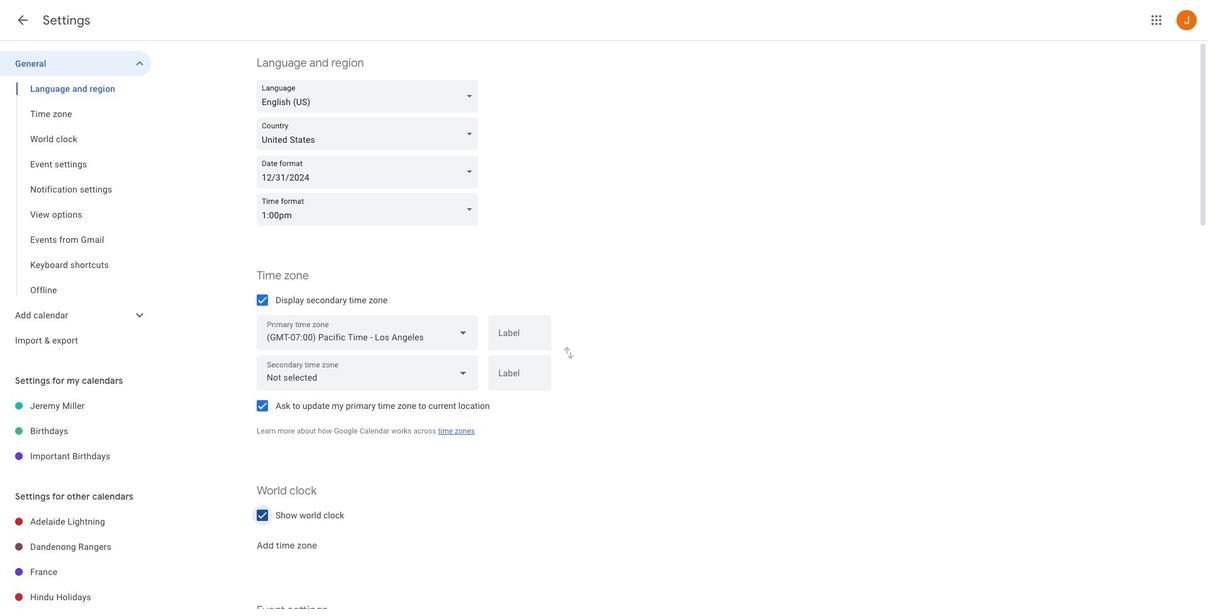 Task type: locate. For each thing, give the bounding box(es) containing it.
france tree item
[[0, 560, 151, 585]]

None field
[[257, 80, 483, 113], [257, 118, 483, 150], [257, 155, 483, 188], [257, 193, 483, 226], [257, 315, 478, 351], [257, 356, 478, 391], [257, 80, 483, 113], [257, 118, 483, 150], [257, 155, 483, 188], [257, 193, 483, 226], [257, 315, 478, 351], [257, 356, 478, 391]]

hindu holidays tree item
[[0, 585, 151, 609]]

1 vertical spatial tree
[[0, 393, 151, 469]]

group
[[0, 76, 151, 303]]

2 vertical spatial tree
[[0, 509, 151, 609]]

general tree item
[[0, 51, 151, 76]]

jeremy miller tree item
[[0, 393, 151, 419]]

2 tree from the top
[[0, 393, 151, 469]]

Label for primary time zone. text field
[[498, 329, 541, 346]]

1 tree from the top
[[0, 51, 151, 353]]

tree
[[0, 51, 151, 353], [0, 393, 151, 469], [0, 509, 151, 609]]

3 tree from the top
[[0, 509, 151, 609]]

dandenong rangers tree item
[[0, 534, 151, 560]]

0 vertical spatial tree
[[0, 51, 151, 353]]

heading
[[43, 13, 90, 28]]

birthdays tree item
[[0, 419, 151, 444]]



Task type: vqa. For each thing, say whether or not it's contained in the screenshot.
November 10 Element's the 10
no



Task type: describe. For each thing, give the bounding box(es) containing it.
Label for secondary time zone. text field
[[498, 369, 541, 386]]

go back image
[[15, 13, 30, 28]]

important birthdays tree item
[[0, 444, 151, 469]]

adelaide lightning tree item
[[0, 509, 151, 534]]



